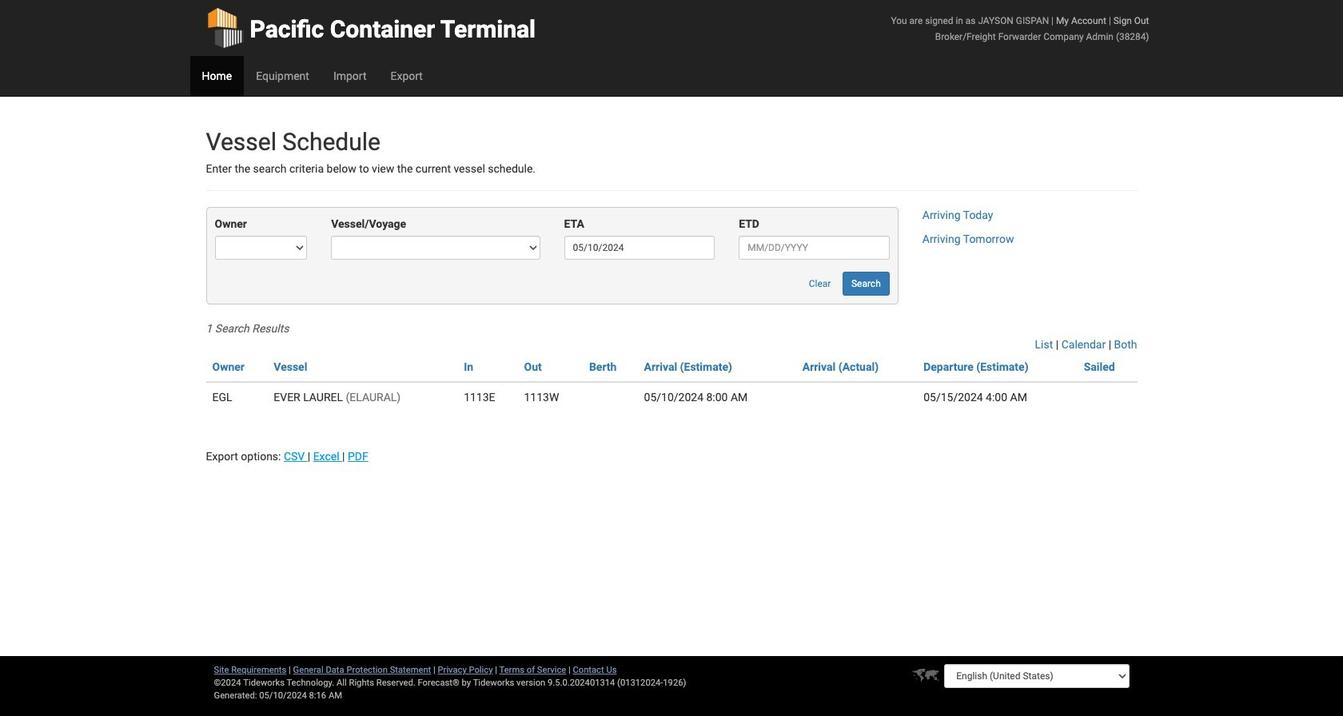 Task type: vqa. For each thing, say whether or not it's contained in the screenshot.
MM/dd/yyyy text field
yes



Task type: describe. For each thing, give the bounding box(es) containing it.
MM/dd/yyyy text field
[[564, 236, 715, 260]]

MM/dd/yyyy text field
[[739, 236, 890, 260]]



